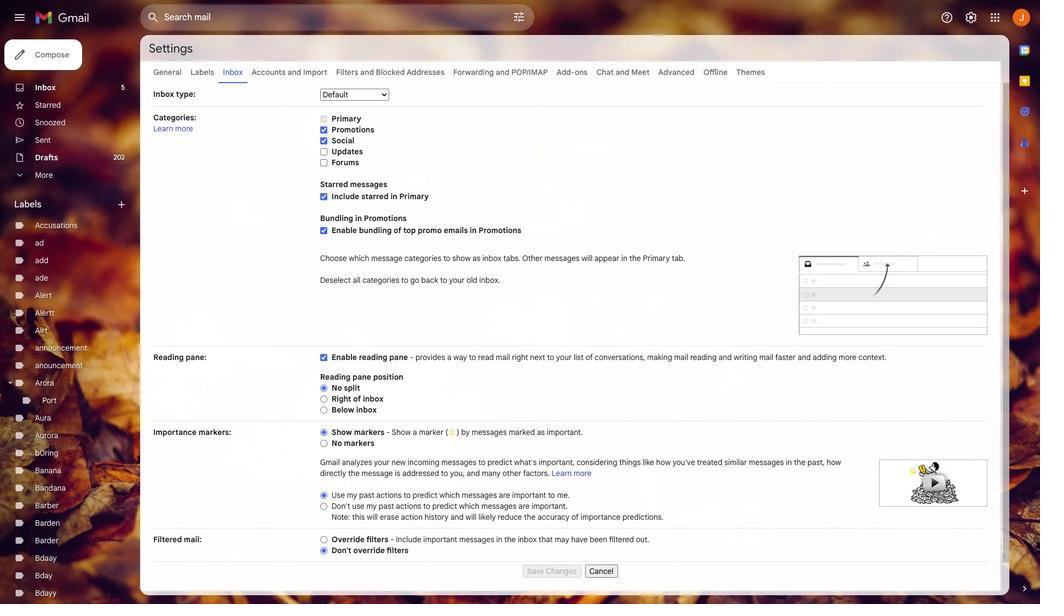 Task type: vqa. For each thing, say whether or not it's contained in the screenshot.
1st reading from the right
yes



Task type: locate. For each thing, give the bounding box(es) containing it.
general
[[153, 67, 182, 77]]

labels heading
[[14, 199, 116, 210]]

1 horizontal spatial inbox link
[[223, 67, 243, 77]]

1 horizontal spatial reading
[[690, 353, 717, 362]]

bday
[[35, 571, 53, 581]]

0 vertical spatial categories
[[405, 253, 441, 263]]

the down "analyzes"
[[348, 469, 360, 478]]

predict up many
[[487, 458, 512, 468]]

0 vertical spatial no
[[332, 383, 342, 393]]

how right like
[[656, 458, 671, 468]]

2 no from the top
[[332, 439, 342, 448]]

inbox inside labels navigation
[[35, 83, 56, 93]]

0 horizontal spatial how
[[656, 458, 671, 468]]

tab list
[[1010, 35, 1040, 565]]

important down history
[[423, 535, 457, 545]]

will left appear
[[582, 253, 593, 263]]

2 don't from the top
[[332, 546, 351, 556]]

context.
[[859, 353, 887, 362]]

inbox.
[[479, 275, 500, 285]]

enable reading pane - provides a way to read mail right next to your list of conversations, making mail reading and writing mail faster and adding more context.
[[332, 353, 887, 362]]

reading up no split
[[320, 372, 351, 382]]

no up right
[[332, 383, 342, 393]]

navigation
[[153, 562, 988, 578]]

don't inside don't use my past actions to predict which messages are important. note: this will erase action history and will likely reduce the accuracy of importance predictions.
[[332, 501, 350, 511]]

None search field
[[140, 4, 534, 31]]

messages up starred
[[350, 180, 387, 189]]

which up "all"
[[349, 253, 369, 263]]

accounts and import
[[252, 67, 327, 77]]

your left list
[[556, 353, 572, 362]]

tabs.
[[503, 253, 521, 263]]

use
[[352, 501, 365, 511]]

themes link
[[737, 67, 765, 77]]

port
[[42, 396, 57, 406]]

1 vertical spatial reading
[[320, 372, 351, 382]]

1 horizontal spatial important
[[512, 491, 546, 500]]

add-ons link
[[557, 67, 588, 77]]

1 vertical spatial starred
[[320, 180, 348, 189]]

messages up 'reduce'
[[482, 501, 517, 511]]

1 horizontal spatial show
[[392, 428, 411, 437]]

None checkbox
[[320, 354, 327, 362]]

more
[[35, 170, 53, 180]]

0 vertical spatial more
[[175, 124, 193, 134]]

my inside don't use my past actions to predict which messages are important. note: this will erase action history and will likely reduce the accuracy of importance predictions.
[[367, 501, 377, 511]]

importance markers:
[[153, 428, 231, 437]]

starred for starred messages
[[320, 180, 348, 189]]

starred
[[361, 192, 389, 201]]

compose button
[[4, 39, 82, 70]]

categories:
[[153, 113, 196, 123]]

more down categories:
[[175, 124, 193, 134]]

1 enable from the top
[[332, 226, 357, 235]]

don't down override
[[332, 546, 351, 556]]

categories
[[405, 253, 441, 263], [363, 275, 399, 285]]

aura link
[[35, 413, 51, 423]]

categories right "all"
[[363, 275, 399, 285]]

1 vertical spatial important
[[423, 535, 457, 545]]

1 horizontal spatial past
[[379, 501, 394, 511]]

0 vertical spatial don't
[[332, 501, 350, 511]]

1 horizontal spatial -
[[390, 535, 394, 545]]

1 vertical spatial as
[[537, 428, 545, 437]]

1 vertical spatial message
[[362, 469, 393, 478]]

categories up back
[[405, 253, 441, 263]]

predict down the addressed
[[413, 491, 438, 500]]

actions inside don't use my past actions to predict which messages are important. note: this will erase action history and will likely reduce the accuracy of importance predictions.
[[396, 501, 421, 511]]

1 vertical spatial learn
[[552, 469, 572, 478]]

1 vertical spatial past
[[379, 501, 394, 511]]

reading left writing
[[690, 353, 717, 362]]

starred
[[35, 100, 61, 110], [320, 180, 348, 189]]

learn more link
[[153, 124, 193, 134], [552, 469, 592, 478]]

erase
[[380, 512, 399, 522]]

markers up "analyzes"
[[344, 439, 374, 448]]

forwarding
[[453, 67, 494, 77]]

1 vertical spatial promotions
[[364, 214, 407, 223]]

bdaay link
[[35, 553, 57, 563]]

right
[[332, 394, 351, 404]]

past
[[359, 491, 374, 500], [379, 501, 394, 511]]

promotions up choose which message categories to show as inbox tabs. other messages will appear in the primary tab.
[[479, 226, 521, 235]]

making
[[647, 353, 672, 362]]

enable down bundling
[[332, 226, 357, 235]]

0 vertical spatial are
[[499, 491, 510, 500]]

message down the bundling
[[371, 253, 403, 263]]

) by messages marked as important.
[[457, 428, 583, 437]]

use
[[332, 491, 345, 500]]

social
[[332, 136, 354, 146]]

don't for don't override filters
[[332, 546, 351, 556]]

barder link
[[35, 536, 59, 546]]

0 vertical spatial a
[[447, 353, 451, 362]]

2 vertical spatial -
[[390, 535, 394, 545]]

way
[[453, 353, 467, 362]]

0 vertical spatial actions
[[376, 491, 402, 500]]

cancel button
[[585, 565, 618, 578]]

reading
[[359, 353, 387, 362], [690, 353, 717, 362]]

learn inside categories: learn more
[[153, 124, 173, 134]]

Right of inbox radio
[[320, 395, 327, 403]]

mail left faster
[[759, 353, 774, 362]]

0 vertical spatial starred
[[35, 100, 61, 110]]

important
[[512, 491, 546, 500], [423, 535, 457, 545]]

to right back
[[440, 275, 447, 285]]

labels up type:
[[190, 67, 214, 77]]

1 horizontal spatial primary
[[399, 192, 429, 201]]

0 horizontal spatial include
[[332, 192, 359, 201]]

learn more link down "important,"
[[552, 469, 592, 478]]

1 vertical spatial labels
[[14, 199, 41, 210]]

2 vertical spatial more
[[574, 469, 592, 478]]

split
[[344, 383, 360, 393]]

0 horizontal spatial pane
[[353, 372, 371, 382]]

no
[[332, 383, 342, 393], [332, 439, 342, 448]]

0 horizontal spatial my
[[347, 491, 357, 500]]

1 vertical spatial -
[[387, 428, 390, 437]]

cancel
[[589, 567, 614, 576]]

0 vertical spatial learn
[[153, 124, 173, 134]]

0 vertical spatial reading
[[153, 353, 184, 362]]

2 reading from the left
[[690, 353, 717, 362]]

are up don't use my past actions to predict which messages are important. note: this will erase action history and will likely reduce the accuracy of importance predictions.
[[499, 491, 510, 500]]

of left the top
[[394, 226, 401, 235]]

to inside don't use my past actions to predict which messages are important. note: this will erase action history and will likely reduce the accuracy of importance predictions.
[[423, 501, 430, 511]]

labels inside navigation
[[14, 199, 41, 210]]

promotions up social
[[332, 125, 374, 135]]

starred inside labels navigation
[[35, 100, 61, 110]]

enable for enable reading pane - provides a way to read mail right next to your list of conversations, making mail reading and writing mail faster and adding more context.
[[332, 353, 357, 362]]

1 horizontal spatial learn
[[552, 469, 572, 478]]

learn
[[153, 124, 173, 134], [552, 469, 572, 478]]

promotions up the bundling
[[364, 214, 407, 223]]

barber link
[[35, 501, 59, 511]]

how right past,
[[827, 458, 841, 468]]

2 show from the left
[[392, 428, 411, 437]]

pane up the position
[[389, 353, 408, 362]]

promo
[[418, 226, 442, 235]]

1 vertical spatial are
[[519, 501, 530, 511]]

don't for don't use my past actions to predict which messages are important. note: this will erase action history and will likely reduce the accuracy of importance predictions.
[[332, 501, 350, 511]]

0 horizontal spatial mail
[[496, 353, 510, 362]]

2 horizontal spatial more
[[839, 353, 857, 362]]

reading for reading pane position
[[320, 372, 351, 382]]

things
[[619, 458, 641, 468]]

will
[[582, 253, 593, 263], [367, 512, 378, 522], [466, 512, 477, 522]]

as right marked
[[537, 428, 545, 437]]

1 vertical spatial don't
[[332, 546, 351, 556]]

0 vertical spatial promotions
[[332, 125, 374, 135]]

0 horizontal spatial inbox
[[35, 83, 56, 93]]

1 horizontal spatial labels
[[190, 67, 214, 77]]

0 horizontal spatial reading
[[153, 353, 184, 362]]

1 no from the top
[[332, 383, 342, 393]]

ade
[[35, 273, 48, 283]]

enable up reading pane position
[[332, 353, 357, 362]]

None radio
[[320, 536, 327, 544]]

in left past,
[[786, 458, 792, 468]]

in inside gmail analyzes your new incoming messages to predict what's important, considering things like how you've treated similar messages in the past, how directly the message is addressed to you, and many other factors.
[[786, 458, 792, 468]]

will right this
[[367, 512, 378, 522]]

the right appear
[[629, 253, 641, 263]]

may
[[555, 535, 569, 545]]

use my past actions to predict which messages are important to me.
[[332, 491, 570, 500]]

0 horizontal spatial inbox link
[[35, 83, 56, 93]]

a left "way"
[[447, 353, 451, 362]]

0 horizontal spatial -
[[387, 428, 390, 437]]

to up history
[[423, 501, 430, 511]]

2 enable from the top
[[332, 353, 357, 362]]

reading up reading pane position
[[359, 353, 387, 362]]

0 vertical spatial as
[[473, 253, 481, 263]]

include down action on the left bottom
[[396, 535, 421, 545]]

1 vertical spatial enable
[[332, 353, 357, 362]]

markers
[[354, 428, 385, 437], [344, 439, 374, 448]]

2 vertical spatial primary
[[643, 253, 670, 263]]

ons
[[575, 67, 588, 77]]

Below inbox radio
[[320, 406, 327, 414]]

1 horizontal spatial include
[[396, 535, 421, 545]]

more down considering
[[574, 469, 592, 478]]

your left old
[[449, 275, 465, 285]]

and right history
[[451, 512, 464, 522]]

0 vertical spatial filters
[[366, 535, 388, 545]]

Promotions checkbox
[[320, 126, 327, 134]]

important. up "important,"
[[547, 428, 583, 437]]

include down "starred messages"
[[332, 192, 359, 201]]

banana link
[[35, 466, 61, 476]]

save changes
[[527, 567, 577, 576]]

messages up "you,"
[[441, 458, 476, 468]]

Don't override filters radio
[[320, 547, 327, 555]]

messages right the by
[[472, 428, 507, 437]]

announcement
[[35, 343, 87, 353]]

your left new
[[374, 458, 390, 468]]

all
[[353, 275, 361, 285]]

filters up don't override filters
[[366, 535, 388, 545]]

the right 'reduce'
[[524, 512, 536, 522]]

been
[[590, 535, 607, 545]]

markers for show
[[354, 428, 385, 437]]

learn down "important,"
[[552, 469, 572, 478]]

1 mail from the left
[[496, 353, 510, 362]]

actions up erase
[[376, 491, 402, 500]]

1 vertical spatial inbox link
[[35, 83, 56, 93]]

Use my past actions to predict which messages are important to me. radio
[[320, 492, 327, 500]]

a left marker
[[413, 428, 417, 437]]

accuracy
[[538, 512, 570, 522]]

treated
[[697, 458, 723, 468]]

and right chat
[[616, 67, 629, 77]]

important down factors.
[[512, 491, 546, 500]]

0 vertical spatial enable
[[332, 226, 357, 235]]

in right emails
[[470, 226, 477, 235]]

the
[[629, 253, 641, 263], [794, 458, 806, 468], [348, 469, 360, 478], [524, 512, 536, 522], [504, 535, 516, 545]]

categories: learn more
[[153, 113, 196, 134]]

primary left tab. at the right top
[[643, 253, 670, 263]]

0 vertical spatial predict
[[487, 458, 512, 468]]

Enable bundling of top promo emails in Promotions checkbox
[[320, 227, 327, 235]]

0 vertical spatial markers
[[354, 428, 385, 437]]

- for include
[[390, 535, 394, 545]]

which
[[349, 253, 369, 263], [440, 491, 460, 500], [459, 501, 480, 511]]

1 horizontal spatial are
[[519, 501, 530, 511]]

actions up action on the left bottom
[[396, 501, 421, 511]]

0 vertical spatial my
[[347, 491, 357, 500]]

actions
[[376, 491, 402, 500], [396, 501, 421, 511]]

inbox up starred link
[[35, 83, 56, 93]]

markers:
[[199, 428, 231, 437]]

which down "you,"
[[440, 491, 460, 500]]

search mail image
[[143, 8, 163, 27]]

0 horizontal spatial past
[[359, 491, 374, 500]]

2 horizontal spatial primary
[[643, 253, 670, 263]]

1 vertical spatial no
[[332, 439, 342, 448]]

position
[[373, 372, 403, 382]]

1 horizontal spatial inbox
[[153, 89, 174, 99]]

my up use
[[347, 491, 357, 500]]

bday link
[[35, 571, 53, 581]]

are inside don't use my past actions to predict which messages are important. note: this will erase action history and will likely reduce the accuracy of importance predictions.
[[519, 501, 530, 511]]

1 horizontal spatial my
[[367, 501, 377, 511]]

0 vertical spatial labels
[[190, 67, 214, 77]]

reading for reading pane:
[[153, 353, 184, 362]]

b0ring link
[[35, 448, 58, 458]]

which up the likely
[[459, 501, 480, 511]]

more inside categories: learn more
[[175, 124, 193, 134]]

important. up accuracy
[[532, 501, 568, 511]]

markers for no
[[344, 439, 374, 448]]

1 show from the left
[[332, 428, 352, 437]]

2 horizontal spatial mail
[[759, 353, 774, 362]]

and inside gmail analyzes your new incoming messages to predict what's important, considering things like how you've treated similar messages in the past, how directly the message is addressed to you, and many other factors.
[[467, 469, 480, 478]]

inbox type:
[[153, 89, 195, 99]]

1 horizontal spatial categories
[[405, 253, 441, 263]]

starred up snoozed
[[35, 100, 61, 110]]

inbox link up starred link
[[35, 83, 56, 93]]

2 horizontal spatial your
[[556, 353, 572, 362]]

0 vertical spatial which
[[349, 253, 369, 263]]

None radio
[[320, 429, 327, 437], [320, 502, 327, 511], [320, 429, 327, 437], [320, 502, 327, 511]]

pane:
[[186, 353, 207, 362]]

override filters - include important messages in the inbox that may have been filtered out.
[[332, 535, 650, 545]]

as right show
[[473, 253, 481, 263]]

message
[[371, 253, 403, 263], [362, 469, 393, 478]]

inbox up below inbox
[[363, 394, 383, 404]]

advanced link
[[658, 67, 695, 77]]

top
[[403, 226, 416, 235]]

Primary checkbox
[[320, 115, 327, 123]]

1 vertical spatial more
[[839, 353, 857, 362]]

and right faster
[[798, 353, 811, 362]]

0 horizontal spatial your
[[374, 458, 390, 468]]

1 vertical spatial important.
[[532, 501, 568, 511]]

0 vertical spatial past
[[359, 491, 374, 500]]

my right use
[[367, 501, 377, 511]]

1 don't from the top
[[332, 501, 350, 511]]

1 how from the left
[[656, 458, 671, 468]]

don't up note:
[[332, 501, 350, 511]]

Forums checkbox
[[320, 159, 327, 167]]

0 horizontal spatial categories
[[363, 275, 399, 285]]

no split
[[332, 383, 360, 393]]

1 vertical spatial primary
[[399, 192, 429, 201]]

0 horizontal spatial reading
[[359, 353, 387, 362]]

no for no split
[[332, 383, 342, 393]]

Include starred in Primary checkbox
[[320, 193, 327, 201]]

me.
[[557, 491, 570, 500]]

primary up the top
[[399, 192, 429, 201]]

provides
[[415, 353, 445, 362]]

mail right the making
[[674, 353, 688, 362]]

go
[[410, 275, 419, 285]]

show left marker
[[392, 428, 411, 437]]

message inside gmail analyzes your new incoming messages to predict what's important, considering things like how you've treated similar messages in the past, how directly the message is addressed to you, and many other factors.
[[362, 469, 393, 478]]

mail right 'read'
[[496, 353, 510, 362]]

are
[[499, 491, 510, 500], [519, 501, 530, 511]]

inbox right labels link
[[223, 67, 243, 77]]

2 how from the left
[[827, 458, 841, 468]]

addresses
[[407, 67, 445, 77]]

starred up the include starred in primary checkbox
[[320, 180, 348, 189]]

1 horizontal spatial learn more link
[[552, 469, 592, 478]]

important. inside don't use my past actions to predict which messages are important. note: this will erase action history and will likely reduce the accuracy of importance predictions.
[[532, 501, 568, 511]]

inbox down 'right of inbox'
[[356, 405, 377, 415]]

message left the is
[[362, 469, 393, 478]]

support image
[[941, 11, 954, 24]]

starred for starred link
[[35, 100, 61, 110]]

to up many
[[478, 458, 486, 468]]

pane up "split"
[[353, 372, 371, 382]]

no right no markers option
[[332, 439, 342, 448]]

inbox link right labels link
[[223, 67, 243, 77]]

important.
[[547, 428, 583, 437], [532, 501, 568, 511]]

0 vertical spatial learn more link
[[153, 124, 193, 134]]

1 vertical spatial actions
[[396, 501, 421, 511]]

2 vertical spatial your
[[374, 458, 390, 468]]

of right list
[[586, 353, 593, 362]]

writing
[[734, 353, 757, 362]]

0 vertical spatial -
[[410, 353, 414, 362]]

accounts and import link
[[252, 67, 327, 77]]

learn down categories:
[[153, 124, 173, 134]]

bandana link
[[35, 483, 66, 493]]



Task type: describe. For each thing, give the bounding box(es) containing it.
forwarding and pop/imap link
[[453, 67, 548, 77]]

1 horizontal spatial as
[[537, 428, 545, 437]]

to left go at the top of page
[[401, 275, 408, 285]]

and left the import
[[288, 67, 301, 77]]

other
[[503, 469, 521, 478]]

save changes button
[[523, 565, 581, 578]]

learn more
[[552, 469, 592, 478]]

labels link
[[190, 67, 214, 77]]

drafts
[[35, 153, 58, 163]]

messages down the likely
[[459, 535, 494, 545]]

0 horizontal spatial primary
[[332, 114, 361, 124]]

snoozed link
[[35, 118, 66, 128]]

in down 'reduce'
[[496, 535, 502, 545]]

drafts link
[[35, 153, 58, 163]]

2 horizontal spatial inbox
[[223, 67, 243, 77]]

0 horizontal spatial are
[[499, 491, 510, 500]]

which inside don't use my past actions to predict which messages are important. note: this will erase action history and will likely reduce the accuracy of importance predictions.
[[459, 501, 480, 511]]

deselect
[[320, 275, 351, 285]]

the down 'reduce'
[[504, 535, 516, 545]]

bundling
[[320, 214, 353, 223]]

1 vertical spatial predict
[[413, 491, 438, 500]]

past inside don't use my past actions to predict which messages are important. note: this will erase action history and will likely reduce the accuracy of importance predictions.
[[379, 501, 394, 511]]

conversations,
[[595, 353, 645, 362]]

advanced search options image
[[508, 6, 530, 28]]

chat and meet
[[596, 67, 650, 77]]

labels for labels heading
[[14, 199, 41, 210]]

0 horizontal spatial will
[[367, 512, 378, 522]]

save
[[527, 567, 544, 576]]

updates
[[332, 147, 363, 157]]

202
[[114, 153, 125, 162]]

0 vertical spatial message
[[371, 253, 403, 263]]

1 vertical spatial filters
[[387, 546, 409, 556]]

0 horizontal spatial learn more link
[[153, 124, 193, 134]]

more button
[[0, 166, 131, 184]]

add-
[[557, 67, 575, 77]]

bdayy link
[[35, 589, 57, 598]]

bundling in promotions
[[320, 214, 407, 223]]

similar
[[725, 458, 747, 468]]

1 horizontal spatial more
[[574, 469, 592, 478]]

general link
[[153, 67, 182, 77]]

navigation containing save changes
[[153, 562, 988, 578]]

messages right similar
[[749, 458, 784, 468]]

1 horizontal spatial a
[[447, 353, 451, 362]]

addressed
[[402, 469, 439, 478]]

No split radio
[[320, 384, 327, 392]]

alrt link
[[35, 326, 48, 336]]

likely
[[479, 512, 496, 522]]

1 horizontal spatial pane
[[389, 353, 408, 362]]

ad link
[[35, 238, 44, 248]]

factors.
[[523, 469, 550, 478]]

filtered
[[153, 535, 182, 545]]

labels for labels link
[[190, 67, 214, 77]]

below inbox
[[332, 405, 377, 415]]

many
[[482, 469, 501, 478]]

1 vertical spatial pane
[[353, 372, 371, 382]]

override
[[332, 535, 365, 545]]

0 vertical spatial important.
[[547, 428, 583, 437]]

of inside don't use my past actions to predict which messages are important. note: this will erase action history and will likely reduce the accuracy of importance predictions.
[[572, 512, 579, 522]]

0 vertical spatial important
[[512, 491, 546, 500]]

choose
[[320, 253, 347, 263]]

- for show
[[387, 428, 390, 437]]

to left me.
[[548, 491, 555, 500]]

by
[[461, 428, 470, 437]]

filtered mail:
[[153, 535, 202, 545]]

import
[[303, 67, 327, 77]]

settings image
[[965, 11, 978, 24]]

anouncement
[[35, 361, 83, 371]]

No markers radio
[[320, 440, 327, 448]]

predict inside don't use my past actions to predict which messages are important. note: this will erase action history and will likely reduce the accuracy of importance predictions.
[[432, 501, 457, 511]]

link to an instructional video for priority inbox image
[[879, 460, 988, 507]]

enable for enable bundling of top promo emails in promotions
[[332, 226, 357, 235]]

no markers
[[332, 439, 374, 448]]

in right starred
[[391, 192, 397, 201]]

1 horizontal spatial your
[[449, 275, 465, 285]]

starred link
[[35, 100, 61, 110]]

in right appear
[[621, 253, 628, 263]]

to up action on the left bottom
[[404, 491, 411, 500]]

history
[[425, 512, 449, 522]]

main menu image
[[13, 11, 26, 24]]

labels navigation
[[0, 35, 140, 604]]

marker
[[419, 428, 444, 437]]

anouncement link
[[35, 361, 83, 371]]

inbox left the tabs.
[[483, 253, 501, 263]]

to right the next
[[547, 353, 554, 362]]

your inside gmail analyzes your new incoming messages to predict what's important, considering things like how you've treated similar messages in the past, how directly the message is addressed to you, and many other factors.
[[374, 458, 390, 468]]

pop/imap
[[512, 67, 548, 77]]

starred messages
[[320, 180, 387, 189]]

filters and blocked addresses
[[336, 67, 445, 77]]

other
[[522, 253, 543, 263]]

1 vertical spatial include
[[396, 535, 421, 545]]

2 horizontal spatial will
[[582, 253, 593, 263]]

and left pop/imap
[[496, 67, 510, 77]]

messages inside don't use my past actions to predict which messages are important. note: this will erase action history and will likely reduce the accuracy of importance predictions.
[[482, 501, 517, 511]]

action
[[401, 512, 423, 522]]

barden
[[35, 518, 60, 528]]

don't override filters
[[332, 546, 409, 556]]

gmail image
[[35, 7, 95, 28]]

to left show
[[443, 253, 450, 263]]

old
[[467, 275, 477, 285]]

alrt
[[35, 326, 48, 336]]

new
[[392, 458, 406, 468]]

enable bundling of top promo emails in promotions
[[332, 226, 521, 235]]

filters
[[336, 67, 358, 77]]

aurora
[[35, 431, 58, 441]]

add-ons
[[557, 67, 588, 77]]

announcement link
[[35, 343, 87, 353]]

of up below inbox
[[353, 394, 361, 404]]

port link
[[42, 396, 57, 406]]

1 horizontal spatial will
[[466, 512, 477, 522]]

forwarding and pop/imap
[[453, 67, 548, 77]]

messages right other
[[545, 253, 580, 263]]

to right "way"
[[469, 353, 476, 362]]

the inside don't use my past actions to predict which messages are important. note: this will erase action history and will likely reduce the accuracy of importance predictions.
[[524, 512, 536, 522]]

snoozed
[[35, 118, 66, 128]]

in up the bundling
[[355, 214, 362, 223]]

1 vertical spatial your
[[556, 353, 572, 362]]

back
[[421, 275, 438, 285]]

chat
[[596, 67, 614, 77]]

out.
[[636, 535, 650, 545]]

faster
[[775, 353, 796, 362]]

is
[[395, 469, 400, 478]]

and inside don't use my past actions to predict which messages are important. note: this will erase action history and will likely reduce the accuracy of importance predictions.
[[451, 512, 464, 522]]

and left writing
[[719, 353, 732, 362]]

show
[[452, 253, 471, 263]]

filtered
[[609, 535, 634, 545]]

filters and blocked addresses link
[[336, 67, 445, 77]]

2 mail from the left
[[674, 353, 688, 362]]

Social checkbox
[[320, 137, 327, 145]]

ade link
[[35, 273, 48, 283]]

arora
[[35, 378, 54, 388]]

Updates checkbox
[[320, 148, 327, 156]]

1 reading from the left
[[359, 353, 387, 362]]

override
[[353, 546, 385, 556]]

to left "you,"
[[441, 469, 448, 478]]

accusations link
[[35, 221, 78, 230]]

include starred in primary
[[332, 192, 429, 201]]

3 mail from the left
[[759, 353, 774, 362]]

1 vertical spatial a
[[413, 428, 417, 437]]

type:
[[176, 89, 195, 99]]

messages up the likely
[[462, 491, 497, 500]]

you've
[[673, 458, 695, 468]]

2 horizontal spatial -
[[410, 353, 414, 362]]

0 vertical spatial inbox link
[[223, 67, 243, 77]]

no for no markers
[[332, 439, 342, 448]]

marked
[[509, 428, 535, 437]]

inbox left that at the right of page
[[518, 535, 537, 545]]

barden link
[[35, 518, 60, 528]]

0 horizontal spatial important
[[423, 535, 457, 545]]

0 horizontal spatial as
[[473, 253, 481, 263]]

2 vertical spatial promotions
[[479, 226, 521, 235]]

Search mail text field
[[164, 12, 482, 23]]

and right filters at the left top of the page
[[360, 67, 374, 77]]

alertt link
[[35, 308, 55, 318]]

right of inbox
[[332, 394, 383, 404]]

1 vertical spatial which
[[440, 491, 460, 500]]

the left past,
[[794, 458, 806, 468]]

predict inside gmail analyzes your new incoming messages to predict what's important, considering things like how you've treated similar messages in the past, how directly the message is addressed to you, and many other factors.
[[487, 458, 512, 468]]



